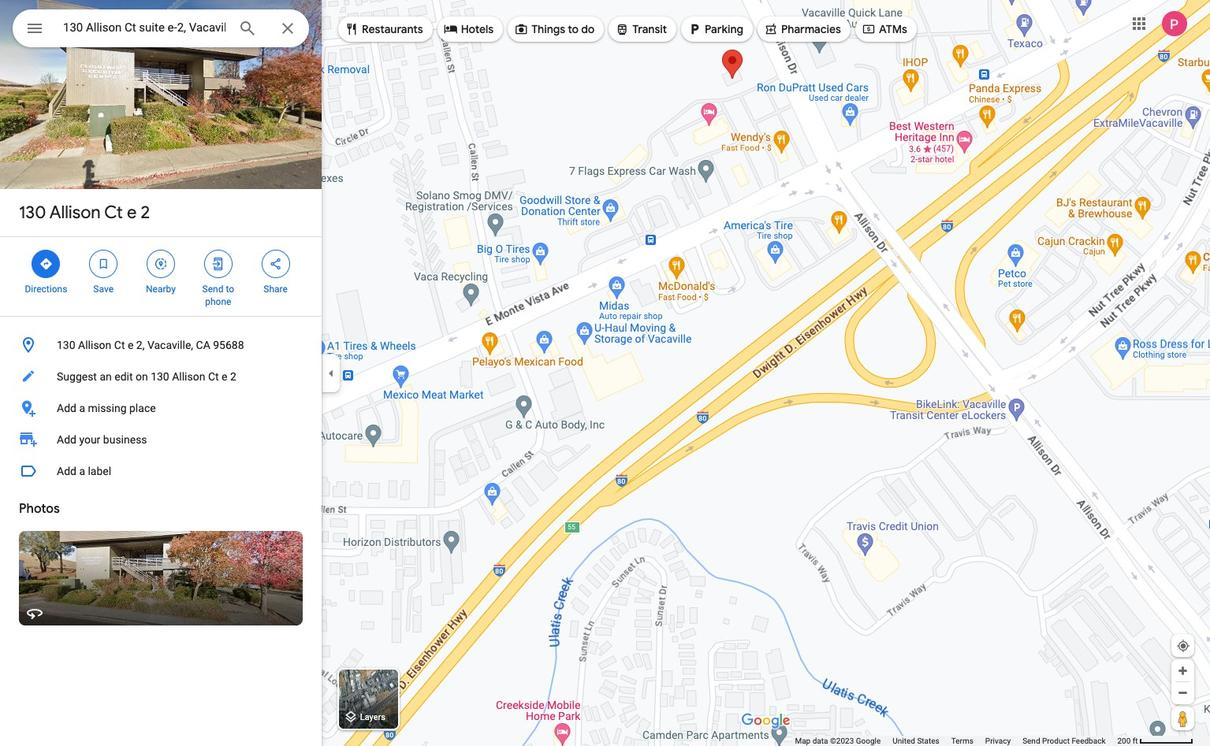 Task type: describe. For each thing, give the bounding box(es) containing it.
 parking
[[688, 21, 744, 38]]

 transit
[[615, 21, 667, 38]]

phone
[[205, 297, 231, 308]]

label
[[88, 465, 111, 478]]

map data ©2023 google
[[795, 737, 881, 746]]

terms
[[952, 737, 974, 746]]

add a missing place
[[57, 402, 156, 415]]

 button
[[13, 9, 57, 50]]

add your business
[[57, 434, 147, 446]]

directions
[[25, 284, 67, 295]]

none field inside 130 allison ct suite e-2, vacaville, ca 95688 'field'
[[63, 18, 226, 37]]

to inside send to phone
[[226, 284, 234, 295]]

edit
[[115, 371, 133, 383]]

photos
[[19, 502, 60, 517]]

add a label
[[57, 465, 111, 478]]

vacaville,
[[147, 339, 193, 352]]


[[615, 21, 630, 38]]

data
[[813, 737, 828, 746]]

google
[[856, 737, 881, 746]]

business
[[103, 434, 147, 446]]

e for 2,
[[128, 339, 134, 352]]

130 Allison Ct suite e-2, Vacaville, CA 95688 field
[[13, 9, 309, 47]]

ft
[[1133, 737, 1138, 746]]

map
[[795, 737, 811, 746]]

send to phone
[[202, 284, 234, 308]]

allison for 130 allison ct e 2
[[49, 202, 101, 224]]

allison inside button
[[172, 371, 205, 383]]

200 ft button
[[1118, 737, 1194, 746]]

zoom out image
[[1178, 688, 1189, 700]]

suggest
[[57, 371, 97, 383]]

e for 2
[[127, 202, 137, 224]]

send for send to phone
[[202, 284, 224, 295]]

 search field
[[13, 9, 309, 50]]

 restaurants
[[345, 21, 423, 38]]

place
[[129, 402, 156, 415]]

add a missing place button
[[0, 393, 322, 424]]

restaurants
[[362, 22, 423, 36]]

google account: payton hansen  
(payton.hansen@adept.ai) image
[[1163, 11, 1188, 36]]

missing
[[88, 402, 127, 415]]

footer inside the google maps element
[[795, 737, 1118, 747]]

200
[[1118, 737, 1131, 746]]

130 inside button
[[151, 371, 169, 383]]

suggest an edit on 130 allison ct e 2 button
[[0, 361, 322, 393]]

your
[[79, 434, 100, 446]]

ct inside button
[[208, 371, 219, 383]]


[[211, 256, 225, 273]]

layers
[[360, 713, 386, 723]]

privacy
[[986, 737, 1011, 746]]

parking
[[705, 22, 744, 36]]

©2023
[[830, 737, 854, 746]]

130 allison ct e 2, vacaville, ca 95688 button
[[0, 330, 322, 361]]

allison for 130 allison ct e 2, vacaville, ca 95688
[[78, 339, 111, 352]]

product
[[1043, 737, 1070, 746]]

130 allison ct e 2
[[19, 202, 150, 224]]

privacy button
[[986, 737, 1011, 747]]

2 inside button
[[230, 371, 236, 383]]

show your location image
[[1177, 640, 1191, 654]]

suggest an edit on 130 allison ct e 2
[[57, 371, 236, 383]]


[[269, 256, 283, 273]]

95688
[[213, 339, 244, 352]]

 things to do
[[514, 21, 595, 38]]

ca
[[196, 339, 210, 352]]



Task type: vqa. For each thing, say whether or not it's contained in the screenshot.
1 stop or fewer
no



Task type: locate. For each thing, give the bounding box(es) containing it.
1 vertical spatial allison
[[78, 339, 111, 352]]

e left 2,
[[128, 339, 134, 352]]

show street view coverage image
[[1172, 707, 1195, 731]]

send product feedback button
[[1023, 737, 1106, 747]]

to up the phone
[[226, 284, 234, 295]]

2 a from the top
[[79, 465, 85, 478]]

add inside add a missing place button
[[57, 402, 76, 415]]

pharmacies
[[782, 22, 841, 36]]

add for add a label
[[57, 465, 76, 478]]

e up actions for 130 allison ct e 2 region
[[127, 202, 137, 224]]

send product feedback
[[1023, 737, 1106, 746]]

e
[[127, 202, 137, 224], [128, 339, 134, 352], [222, 371, 228, 383]]

130 up suggest
[[57, 339, 75, 352]]

ct down ca
[[208, 371, 219, 383]]

a for label
[[79, 465, 85, 478]]

a
[[79, 402, 85, 415], [79, 465, 85, 478]]

a inside button
[[79, 465, 85, 478]]

zoom in image
[[1178, 666, 1189, 677]]

e down 95688
[[222, 371, 228, 383]]


[[96, 256, 111, 273]]

1 vertical spatial a
[[79, 465, 85, 478]]

allison inside button
[[78, 339, 111, 352]]

130 inside button
[[57, 339, 75, 352]]

e inside 130 allison ct e 2, vacaville, ca 95688 button
[[128, 339, 134, 352]]

allison up 
[[49, 202, 101, 224]]

2 down 95688
[[230, 371, 236, 383]]

1 vertical spatial ct
[[114, 339, 125, 352]]

0 vertical spatial a
[[79, 402, 85, 415]]


[[25, 17, 44, 39]]

atms
[[879, 22, 908, 36]]

130 allison ct e 2, vacaville, ca 95688
[[57, 339, 244, 352]]

send inside button
[[1023, 737, 1041, 746]]

an
[[100, 371, 112, 383]]

0 vertical spatial ct
[[104, 202, 123, 224]]

0 vertical spatial 130
[[19, 202, 46, 224]]

send left product
[[1023, 737, 1041, 746]]

add inside add your business "link"
[[57, 434, 76, 446]]

save
[[93, 284, 114, 295]]

0 horizontal spatial 2
[[141, 202, 150, 224]]

ct
[[104, 202, 123, 224], [114, 339, 125, 352], [208, 371, 219, 383]]

hotels
[[461, 22, 494, 36]]

1 vertical spatial e
[[128, 339, 134, 352]]

do
[[581, 22, 595, 36]]

0 horizontal spatial 130
[[19, 202, 46, 224]]


[[345, 21, 359, 38]]

google maps element
[[0, 0, 1211, 747]]

to
[[568, 22, 579, 36], [226, 284, 234, 295]]

1 horizontal spatial send
[[1023, 737, 1041, 746]]

allison down ca
[[172, 371, 205, 383]]

footer
[[795, 737, 1118, 747]]

2 vertical spatial ct
[[208, 371, 219, 383]]

1 a from the top
[[79, 402, 85, 415]]

1 vertical spatial add
[[57, 434, 76, 446]]

3 add from the top
[[57, 465, 76, 478]]

collapse side panel image
[[323, 365, 340, 382]]

actions for 130 allison ct e 2 region
[[0, 237, 322, 316]]

add inside add a label button
[[57, 465, 76, 478]]

2 vertical spatial e
[[222, 371, 228, 383]]

2 up actions for 130 allison ct e 2 region
[[141, 202, 150, 224]]

 pharmacies
[[764, 21, 841, 38]]

2 add from the top
[[57, 434, 76, 446]]

0 horizontal spatial send
[[202, 284, 224, 295]]

terms button
[[952, 737, 974, 747]]

200 ft
[[1118, 737, 1138, 746]]

a for missing
[[79, 402, 85, 415]]

1 vertical spatial 130
[[57, 339, 75, 352]]


[[444, 21, 458, 38]]

2 horizontal spatial 130
[[151, 371, 169, 383]]

united states button
[[893, 737, 940, 747]]

1 horizontal spatial 2
[[230, 371, 236, 383]]

1 vertical spatial 2
[[230, 371, 236, 383]]

add left the your on the left bottom of page
[[57, 434, 76, 446]]

allison up an
[[78, 339, 111, 352]]

130 for 130 allison ct e 2, vacaville, ca 95688
[[57, 339, 75, 352]]

1 vertical spatial send
[[1023, 737, 1041, 746]]

add for add your business
[[57, 434, 76, 446]]

to inside  things to do
[[568, 22, 579, 36]]

 hotels
[[444, 21, 494, 38]]

2,
[[136, 339, 145, 352]]

1 horizontal spatial to
[[568, 22, 579, 36]]


[[514, 21, 529, 38]]

2 vertical spatial 130
[[151, 371, 169, 383]]

ct for 2
[[104, 202, 123, 224]]

send inside send to phone
[[202, 284, 224, 295]]

0 vertical spatial allison
[[49, 202, 101, 224]]

feedback
[[1072, 737, 1106, 746]]

None field
[[63, 18, 226, 37]]


[[862, 21, 876, 38]]

united
[[893, 737, 916, 746]]

on
[[136, 371, 148, 383]]

to left do
[[568, 22, 579, 36]]


[[154, 256, 168, 273]]

add
[[57, 402, 76, 415], [57, 434, 76, 446], [57, 465, 76, 478]]

2
[[141, 202, 150, 224], [230, 371, 236, 383]]


[[688, 21, 702, 38]]

add for add a missing place
[[57, 402, 76, 415]]

add a label button
[[0, 456, 322, 487]]

0 vertical spatial send
[[202, 284, 224, 295]]

e inside suggest an edit on 130 allison ct e 2 button
[[222, 371, 228, 383]]

1 horizontal spatial 130
[[57, 339, 75, 352]]

transit
[[633, 22, 667, 36]]

united states
[[893, 737, 940, 746]]

0 vertical spatial e
[[127, 202, 137, 224]]

1 vertical spatial to
[[226, 284, 234, 295]]

ct left 2,
[[114, 339, 125, 352]]

a left label
[[79, 465, 85, 478]]


[[764, 21, 778, 38]]

send for send product feedback
[[1023, 737, 1041, 746]]

130 for 130 allison ct e 2
[[19, 202, 46, 224]]

footer containing map data ©2023 google
[[795, 737, 1118, 747]]

130 right the on at the left
[[151, 371, 169, 383]]

ct for 2,
[[114, 339, 125, 352]]

2 vertical spatial add
[[57, 465, 76, 478]]

a inside button
[[79, 402, 85, 415]]

0 vertical spatial to
[[568, 22, 579, 36]]

0 horizontal spatial to
[[226, 284, 234, 295]]

add your business link
[[0, 424, 322, 456]]

share
[[264, 284, 288, 295]]

0 vertical spatial 2
[[141, 202, 150, 224]]

allison
[[49, 202, 101, 224], [78, 339, 111, 352], [172, 371, 205, 383]]

add down suggest
[[57, 402, 76, 415]]

130
[[19, 202, 46, 224], [57, 339, 75, 352], [151, 371, 169, 383]]

1 add from the top
[[57, 402, 76, 415]]

 atms
[[862, 21, 908, 38]]

130 up the  on the left
[[19, 202, 46, 224]]

130 allison ct e 2 main content
[[0, 0, 322, 747]]


[[39, 256, 53, 273]]

states
[[918, 737, 940, 746]]

ct up 
[[104, 202, 123, 224]]

2 vertical spatial allison
[[172, 371, 205, 383]]

0 vertical spatial add
[[57, 402, 76, 415]]

things
[[532, 22, 566, 36]]

a left missing
[[79, 402, 85, 415]]

nearby
[[146, 284, 176, 295]]

ct inside button
[[114, 339, 125, 352]]

add left label
[[57, 465, 76, 478]]

send up the phone
[[202, 284, 224, 295]]

send
[[202, 284, 224, 295], [1023, 737, 1041, 746]]



